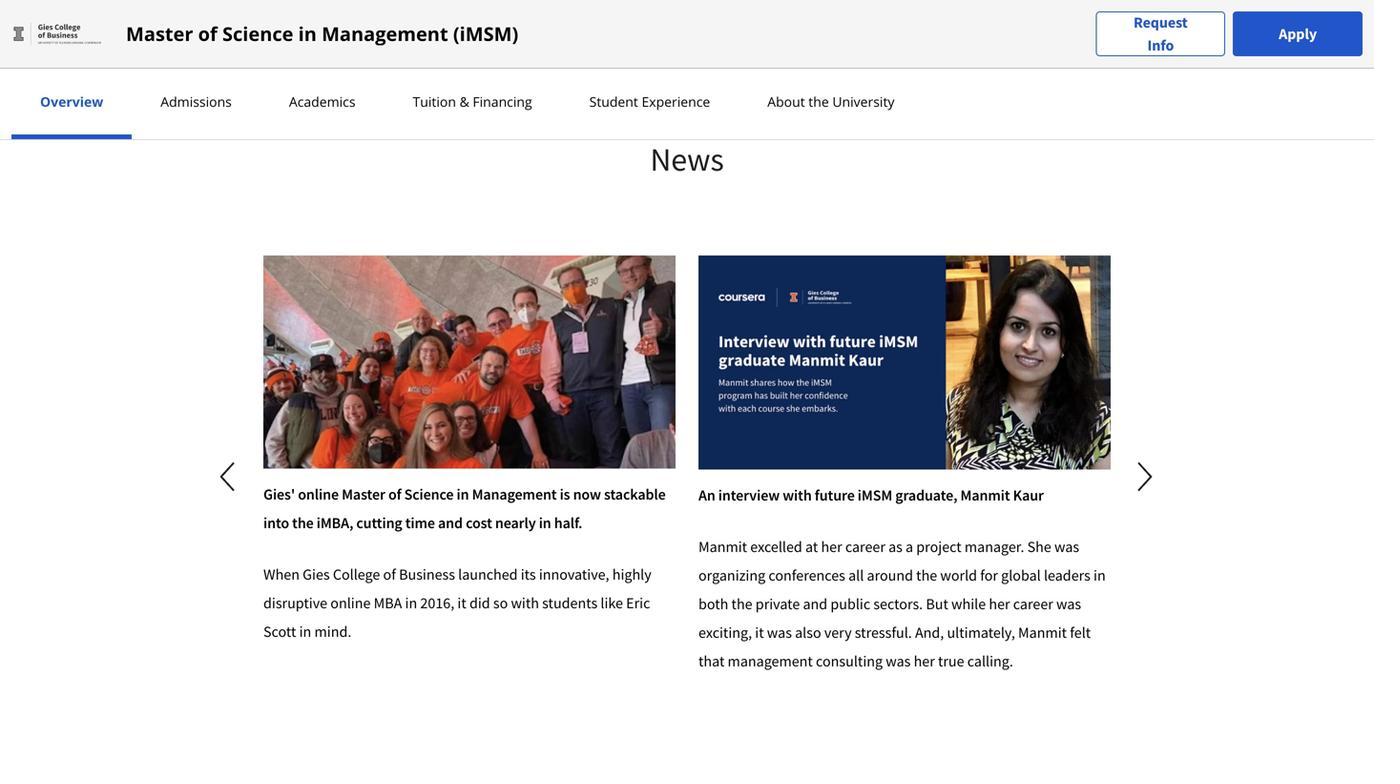 Task type: locate. For each thing, give the bounding box(es) containing it.
apply button
[[1233, 11, 1363, 56]]

management inside gies' online master of science in management is now stackable into the imba, cutting time and cost nearly in half.
[[472, 485, 557, 504]]

2 horizontal spatial manmit
[[1018, 624, 1067, 643]]

0 horizontal spatial management
[[322, 21, 448, 47]]

conferences
[[769, 566, 845, 585]]

request
[[1134, 13, 1188, 32]]

exciting,
[[699, 624, 752, 643]]

public
[[831, 595, 871, 614]]

1 horizontal spatial it
[[755, 624, 764, 643]]

and,
[[915, 624, 944, 643]]

0 vertical spatial career
[[845, 538, 886, 557]]

in
[[298, 21, 317, 47], [457, 485, 469, 504], [539, 514, 551, 533], [1094, 566, 1106, 585], [405, 594, 417, 613], [299, 623, 311, 642]]

future
[[815, 486, 855, 505]]

online inside the when gies college of business launched its innovative, highly disruptive online mba in 2016, it did so with students like eric scott in mind.
[[330, 594, 371, 613]]

science
[[222, 21, 293, 47], [404, 485, 454, 504]]

true
[[938, 652, 964, 671]]

0 vertical spatial it
[[458, 594, 466, 613]]

1 horizontal spatial and
[[803, 595, 828, 614]]

0 horizontal spatial master
[[126, 21, 193, 47]]

but
[[926, 595, 949, 614]]

organizing
[[699, 566, 766, 585]]

0 vertical spatial manmit
[[961, 486, 1010, 505]]

university
[[833, 93, 895, 111]]

with left future
[[783, 486, 812, 505]]

that
[[699, 652, 725, 671]]

(imsm)
[[453, 21, 518, 47]]

0 vertical spatial with
[[783, 486, 812, 505]]

overview
[[40, 93, 103, 111]]

1 vertical spatial science
[[404, 485, 454, 504]]

an interview with future imsm graduate, manmit kaur
[[699, 486, 1044, 505]]

eric
[[626, 594, 650, 613]]

request info button
[[1096, 11, 1226, 57]]

and
[[438, 514, 463, 533], [803, 595, 828, 614]]

business
[[399, 565, 455, 585]]

her left true
[[914, 652, 935, 671]]

0 horizontal spatial it
[[458, 594, 466, 613]]

innovative,
[[539, 565, 609, 585]]

the right about
[[809, 93, 829, 111]]

was left also
[[767, 624, 792, 643]]

management up tuition
[[322, 21, 448, 47]]

1 horizontal spatial management
[[472, 485, 557, 504]]

2 vertical spatial manmit
[[1018, 624, 1067, 643]]

1 vertical spatial with
[[511, 594, 539, 613]]

1 vertical spatial master
[[342, 485, 385, 504]]

students
[[542, 594, 598, 613]]

master of science in management (imsm)
[[126, 21, 518, 47]]

it inside the when gies college of business launched its innovative, highly disruptive online mba in 2016, it did so with students like eric scott in mind.
[[458, 594, 466, 613]]

its
[[521, 565, 536, 585]]

0 horizontal spatial and
[[438, 514, 463, 533]]

in left half.
[[539, 514, 551, 533]]

career down global
[[1013, 595, 1053, 614]]

tuition
[[413, 93, 456, 111]]

1 vertical spatial her
[[989, 595, 1010, 614]]

nearly
[[495, 514, 536, 533]]

and inside gies' online master of science in management is now stackable into the imba, cutting time and cost nearly in half.
[[438, 514, 463, 533]]

also
[[795, 624, 821, 643]]

master up cutting
[[342, 485, 385, 504]]

manmit
[[961, 486, 1010, 505], [699, 538, 747, 557], [1018, 624, 1067, 643]]

0 horizontal spatial manmit
[[699, 538, 747, 557]]

while
[[952, 595, 986, 614]]

0 horizontal spatial her
[[821, 538, 842, 557]]

online
[[298, 485, 339, 504], [330, 594, 371, 613]]

of
[[198, 21, 217, 47], [388, 485, 401, 504], [383, 565, 396, 585]]

career
[[845, 538, 886, 557], [1013, 595, 1053, 614]]

and inside the manmit excelled at her career as a project manager. she was organizing conferences all around the world for global leaders in both the private and public sectors. but while her career was exciting, it was also very stressful. and, ultimately, manmit felt that management consulting was her true calling.
[[803, 595, 828, 614]]

1 horizontal spatial master
[[342, 485, 385, 504]]

manmit left felt
[[1018, 624, 1067, 643]]

of inside gies' online master of science in management is now stackable into the imba, cutting time and cost nearly in half.
[[388, 485, 401, 504]]

online down "college"
[[330, 594, 371, 613]]

it inside the manmit excelled at her career as a project manager. she was organizing conferences all around the world for global leaders in both the private and public sectors. but while her career was exciting, it was also very stressful. and, ultimately, manmit felt that management consulting was her true calling.
[[755, 624, 764, 643]]

0 horizontal spatial science
[[222, 21, 293, 47]]

student experience link
[[584, 93, 716, 111]]

0 horizontal spatial career
[[845, 538, 886, 557]]

1 vertical spatial and
[[803, 595, 828, 614]]

the inside gies' online master of science in management is now stackable into the imba, cutting time and cost nearly in half.
[[292, 514, 314, 533]]

scott
[[263, 623, 296, 642]]

with right so
[[511, 594, 539, 613]]

graduate,
[[895, 486, 958, 505]]

the
[[809, 93, 829, 111], [292, 514, 314, 533], [916, 566, 937, 585], [732, 595, 753, 614]]

of up admissions link
[[198, 21, 217, 47]]

academics link
[[283, 93, 361, 111]]

leaders
[[1044, 566, 1091, 585]]

online inside gies' online master of science in management is now stackable into the imba, cutting time and cost nearly in half.
[[298, 485, 339, 504]]

science up admissions
[[222, 21, 293, 47]]

manmit left kaur
[[961, 486, 1010, 505]]

management
[[322, 21, 448, 47], [472, 485, 557, 504]]

online up imba,
[[298, 485, 339, 504]]

it up management
[[755, 624, 764, 643]]

go to previous slide image
[[207, 454, 251, 500], [220, 463, 235, 492]]

1 horizontal spatial her
[[914, 652, 935, 671]]

1 vertical spatial management
[[472, 485, 557, 504]]

0 vertical spatial online
[[298, 485, 339, 504]]

student
[[589, 93, 638, 111]]

science up time
[[404, 485, 454, 504]]

in right the 'leaders'
[[1094, 566, 1106, 585]]

half.
[[554, 514, 583, 533]]

1 vertical spatial of
[[388, 485, 401, 504]]

manmit excelled at her career as a project manager. she was organizing conferences all around the world for global leaders in both the private and public sectors. but while her career was exciting, it was also very stressful. and, ultimately, manmit felt that management consulting was her true calling.
[[699, 538, 1106, 671]]

it
[[458, 594, 466, 613], [755, 624, 764, 643]]

of up cutting
[[388, 485, 401, 504]]

mind.
[[314, 623, 352, 642]]

1 horizontal spatial with
[[783, 486, 812, 505]]

admissions link
[[155, 93, 238, 111]]

master up admissions link
[[126, 21, 193, 47]]

0 vertical spatial science
[[222, 21, 293, 47]]

1 horizontal spatial career
[[1013, 595, 1053, 614]]

about the university link
[[762, 93, 900, 111]]

like
[[601, 594, 623, 613]]

stackable
[[604, 485, 666, 504]]

of up mba
[[383, 565, 396, 585]]

master inside gies' online master of science in management is now stackable into the imba, cutting time and cost nearly in half.
[[342, 485, 385, 504]]

academics
[[289, 93, 356, 111]]

management up nearly
[[472, 485, 557, 504]]

very
[[824, 624, 852, 643]]

tuition & financing
[[413, 93, 532, 111]]

in right mba
[[405, 594, 417, 613]]

1 vertical spatial career
[[1013, 595, 1053, 614]]

with
[[783, 486, 812, 505], [511, 594, 539, 613]]

her
[[821, 538, 842, 557], [989, 595, 1010, 614], [914, 652, 935, 671]]

2 vertical spatial of
[[383, 565, 396, 585]]

her down 'for'
[[989, 595, 1010, 614]]

cutting
[[356, 514, 402, 533]]

kaur
[[1013, 486, 1044, 505]]

of inside the when gies college of business launched its innovative, highly disruptive online mba in 2016, it did so with students like eric scott in mind.
[[383, 565, 396, 585]]

the right the into
[[292, 514, 314, 533]]

her right at
[[821, 538, 842, 557]]

about
[[768, 93, 805, 111]]

manmit up organizing
[[699, 538, 747, 557]]

0 vertical spatial and
[[438, 514, 463, 533]]

and up also
[[803, 595, 828, 614]]

1 vertical spatial it
[[755, 624, 764, 643]]

management
[[728, 652, 813, 671]]

a
[[906, 538, 913, 557]]

career up all
[[845, 538, 886, 557]]

was
[[1055, 538, 1080, 557], [1057, 595, 1081, 614], [767, 624, 792, 643], [886, 652, 911, 671]]

and left "cost"
[[438, 514, 463, 533]]

student experience
[[589, 93, 710, 111]]

felt
[[1070, 624, 1091, 643]]

1 vertical spatial online
[[330, 594, 371, 613]]

mba
[[374, 594, 402, 613]]

1 horizontal spatial science
[[404, 485, 454, 504]]

0 horizontal spatial with
[[511, 594, 539, 613]]

interview
[[718, 486, 780, 505]]

2 vertical spatial her
[[914, 652, 935, 671]]

was right she
[[1055, 538, 1080, 557]]

0 vertical spatial her
[[821, 538, 842, 557]]

university of illinois urbana-champaign image
[[11, 19, 103, 49]]

it left did
[[458, 594, 466, 613]]



Task type: describe. For each thing, give the bounding box(es) containing it.
0 vertical spatial management
[[322, 21, 448, 47]]

imsm
[[858, 486, 893, 505]]

1 vertical spatial manmit
[[699, 538, 747, 557]]

info
[[1148, 36, 1174, 55]]

imba,
[[317, 514, 353, 533]]

an
[[699, 486, 716, 505]]

news
[[650, 139, 724, 180]]

an interview with future imsm graduate, manmit kaur link
[[699, 256, 1111, 510]]

when gies college of business launched its innovative, highly disruptive online mba in 2016, it did so with students like eric scott in mind.
[[263, 565, 652, 642]]

was down stressful.
[[886, 652, 911, 671]]

stressful.
[[855, 624, 912, 643]]

manager.
[[965, 538, 1024, 557]]

gies
[[303, 565, 330, 585]]

excelled
[[750, 538, 802, 557]]

at
[[806, 538, 818, 557]]

experience
[[642, 93, 710, 111]]

admissions
[[161, 93, 232, 111]]

go to next slide image
[[1123, 454, 1167, 500]]

world
[[940, 566, 977, 585]]

she
[[1028, 538, 1052, 557]]

time
[[405, 514, 435, 533]]

into
[[263, 514, 289, 533]]

is
[[560, 485, 570, 504]]

disruptive
[[263, 594, 327, 613]]

1 horizontal spatial manmit
[[961, 486, 1010, 505]]

gies' online master of science in management is now stackable into the imba, cutting time and cost nearly in half. image
[[263, 256, 676, 469]]

as
[[889, 538, 903, 557]]

now
[[573, 485, 601, 504]]

in up "cost"
[[457, 485, 469, 504]]

for
[[980, 566, 998, 585]]

consulting
[[816, 652, 883, 671]]

private
[[756, 595, 800, 614]]

was down the 'leaders'
[[1057, 595, 1081, 614]]

of for when
[[383, 565, 396, 585]]

tuition & financing link
[[407, 93, 538, 111]]

0 vertical spatial of
[[198, 21, 217, 47]]

gies' online master of science in management is now stackable into the imba, cutting time and cost nearly in half. link
[[263, 256, 676, 538]]

gies' online master of science in management is now stackable into the imba, cutting time and cost nearly in half.
[[263, 485, 666, 533]]

in inside the manmit excelled at her career as a project manager. she was organizing conferences all around the world for global leaders in both the private and public sectors. but while her career was exciting, it was also very stressful. and, ultimately, manmit felt that management consulting was her true calling.
[[1094, 566, 1106, 585]]

2 horizontal spatial her
[[989, 595, 1010, 614]]

apply
[[1279, 24, 1317, 43]]

calling.
[[968, 652, 1013, 671]]

project
[[917, 538, 962, 557]]

did
[[470, 594, 490, 613]]

financing
[[473, 93, 532, 111]]

around
[[867, 566, 913, 585]]

ultimately,
[[947, 624, 1015, 643]]

college
[[333, 565, 380, 585]]

in up academics link
[[298, 21, 317, 47]]

with inside the when gies college of business launched its innovative, highly disruptive online mba in 2016, it did so with students like eric scott in mind.
[[511, 594, 539, 613]]

2016,
[[420, 594, 455, 613]]

both
[[699, 595, 729, 614]]

0 vertical spatial master
[[126, 21, 193, 47]]

of for gies'
[[388, 485, 401, 504]]

request info
[[1134, 13, 1188, 55]]

highly
[[612, 565, 652, 585]]

science inside gies' online master of science in management is now stackable into the imba, cutting time and cost nearly in half.
[[404, 485, 454, 504]]

in right scott
[[299, 623, 311, 642]]

gies'
[[263, 485, 295, 504]]

sectors.
[[874, 595, 923, 614]]

the up but
[[916, 566, 937, 585]]

about the university
[[768, 93, 895, 111]]

&
[[460, 93, 469, 111]]

overview link
[[34, 93, 109, 111]]

the right both
[[732, 595, 753, 614]]

when
[[263, 565, 300, 585]]

all
[[849, 566, 864, 585]]

cost
[[466, 514, 492, 533]]

an interview with future imsm graduate, manmit kaur image
[[699, 256, 1111, 470]]

global
[[1001, 566, 1041, 585]]

launched
[[458, 565, 518, 585]]

so
[[493, 594, 508, 613]]



Task type: vqa. For each thing, say whether or not it's contained in the screenshot.
With to the right
yes



